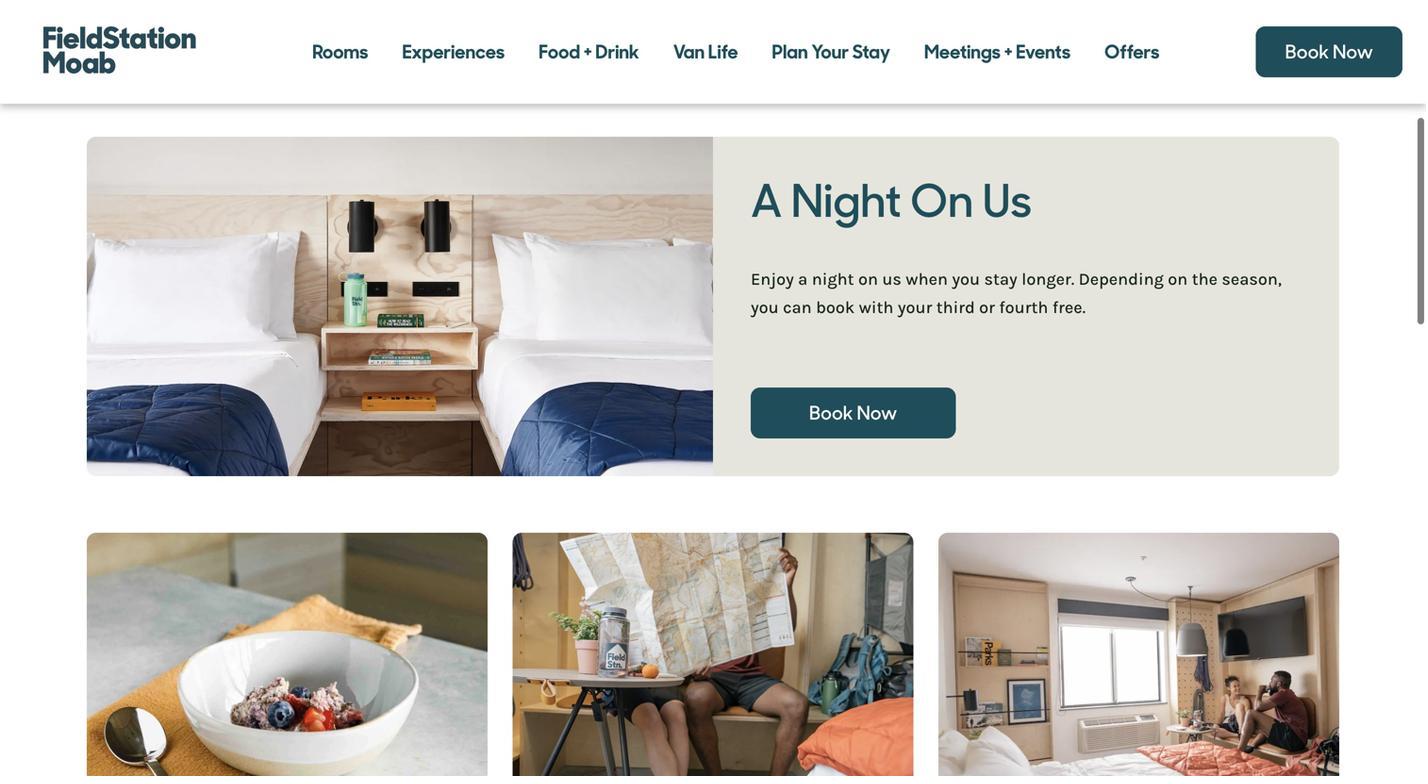 Task type: vqa. For each thing, say whether or not it's contained in the screenshot.
'Rooms' 'LINK'
yes



Task type: describe. For each thing, give the bounding box(es) containing it.
your
[[812, 40, 849, 64]]

van life
[[673, 40, 738, 64]]

now for top book now link
[[1333, 40, 1373, 64]]

rooms link
[[295, 24, 385, 80]]

longer.
[[1022, 269, 1075, 289]]

experiences
[[402, 40, 505, 64]]

meetings
[[924, 40, 1001, 64]]

1 vertical spatial you
[[751, 298, 779, 317]]

us
[[983, 171, 1032, 231]]

offers link
[[1088, 24, 1177, 80]]

oats image
[[87, 533, 488, 776]]

enjoy
[[751, 269, 794, 289]]

0 horizontal spatial book now
[[809, 401, 897, 425]]

meetings + events
[[924, 40, 1071, 64]]

fourth
[[999, 298, 1048, 317]]

1 vertical spatial book
[[809, 401, 853, 425]]

on
[[911, 171, 974, 231]]

van life link
[[656, 24, 755, 80]]

0 vertical spatial book now link
[[1256, 26, 1403, 77]]

book
[[816, 298, 855, 317]]

enjoy a night on us when you stay longer. depending on the season, you can book with your third or fourth free.
[[751, 269, 1282, 317]]

meetings + events link
[[907, 24, 1088, 80]]

third
[[936, 298, 975, 317]]

free.
[[1052, 298, 1086, 317]]

can
[[783, 298, 812, 317]]

van
[[673, 40, 705, 64]]

1 horizontal spatial book now
[[1285, 40, 1373, 64]]

plan
[[772, 40, 808, 64]]

a
[[798, 269, 808, 289]]

the
[[1192, 269, 1218, 289]]

+ for events
[[1004, 40, 1013, 64]]

1 vertical spatial book now link
[[753, 390, 954, 437]]

0 vertical spatial you
[[952, 269, 980, 289]]

1 horizontal spatial book
[[1285, 40, 1329, 64]]

season,
[[1222, 269, 1282, 289]]

food + drink
[[539, 40, 639, 64]]

plan your stay link
[[755, 24, 907, 80]]

rooms
[[312, 40, 368, 64]]



Task type: locate. For each thing, give the bounding box(es) containing it.
you
[[952, 269, 980, 289], [751, 298, 779, 317]]

1 vertical spatial now
[[857, 401, 897, 425]]

0 horizontal spatial book now link
[[753, 390, 954, 437]]

a night on us
[[751, 171, 1032, 231]]

on
[[858, 269, 878, 289], [1168, 269, 1188, 289]]

life
[[708, 40, 738, 64]]

0 horizontal spatial on
[[858, 269, 878, 289]]

0 vertical spatial book
[[1285, 40, 1329, 64]]

1 horizontal spatial book now link
[[1256, 26, 1403, 77]]

1 horizontal spatial on
[[1168, 269, 1188, 289]]

on left the
[[1168, 269, 1188, 289]]

1 on from the left
[[858, 269, 878, 289]]

+ right 'food'
[[584, 40, 592, 64]]

1 + from the left
[[584, 40, 592, 64]]

1 horizontal spatial you
[[952, 269, 980, 289]]

+
[[584, 40, 592, 64], [1004, 40, 1013, 64]]

book now
[[1285, 40, 1373, 64], [809, 401, 897, 425]]

or
[[979, 298, 995, 317]]

your
[[898, 298, 932, 317]]

night
[[812, 269, 854, 289]]

now for the bottommost book now link
[[857, 401, 897, 425]]

1 horizontal spatial +
[[1004, 40, 1013, 64]]

a
[[751, 171, 782, 231]]

you down the enjoy
[[751, 298, 779, 317]]

2 + from the left
[[1004, 40, 1013, 64]]

stay
[[852, 40, 890, 64]]

on left 'us'
[[858, 269, 878, 289]]

food + drink link
[[522, 24, 656, 80]]

0 horizontal spatial now
[[857, 401, 897, 425]]

night
[[791, 171, 902, 231]]

book now link
[[1256, 26, 1403, 77], [753, 390, 954, 437]]

plan your stay
[[772, 40, 890, 64]]

book
[[1285, 40, 1329, 64], [809, 401, 853, 425]]

offers
[[1105, 40, 1160, 64]]

+ for drink
[[584, 40, 592, 64]]

food
[[539, 40, 580, 64]]

drink
[[596, 40, 639, 64]]

now
[[1333, 40, 1373, 64], [857, 401, 897, 425]]

0 horizontal spatial you
[[751, 298, 779, 317]]

you up third
[[952, 269, 980, 289]]

2 on from the left
[[1168, 269, 1188, 289]]

0 horizontal spatial +
[[584, 40, 592, 64]]

man and woman sitting on a ledge inside a camper laughing and talking large white bed in the foreground image
[[939, 533, 1339, 776]]

depending
[[1079, 269, 1164, 289]]

stay
[[984, 269, 1017, 289]]

with
[[859, 298, 894, 317]]

events
[[1016, 40, 1071, 64]]

experiences link
[[385, 24, 522, 80]]

0 horizontal spatial book
[[809, 401, 853, 425]]

when
[[906, 269, 948, 289]]

0 vertical spatial now
[[1333, 40, 1373, 64]]

+ left events
[[1004, 40, 1013, 64]]

us
[[882, 269, 902, 289]]

1 horizontal spatial now
[[1333, 40, 1373, 64]]

1 vertical spatial book now
[[809, 401, 897, 425]]

0 vertical spatial book now
[[1285, 40, 1373, 64]]



